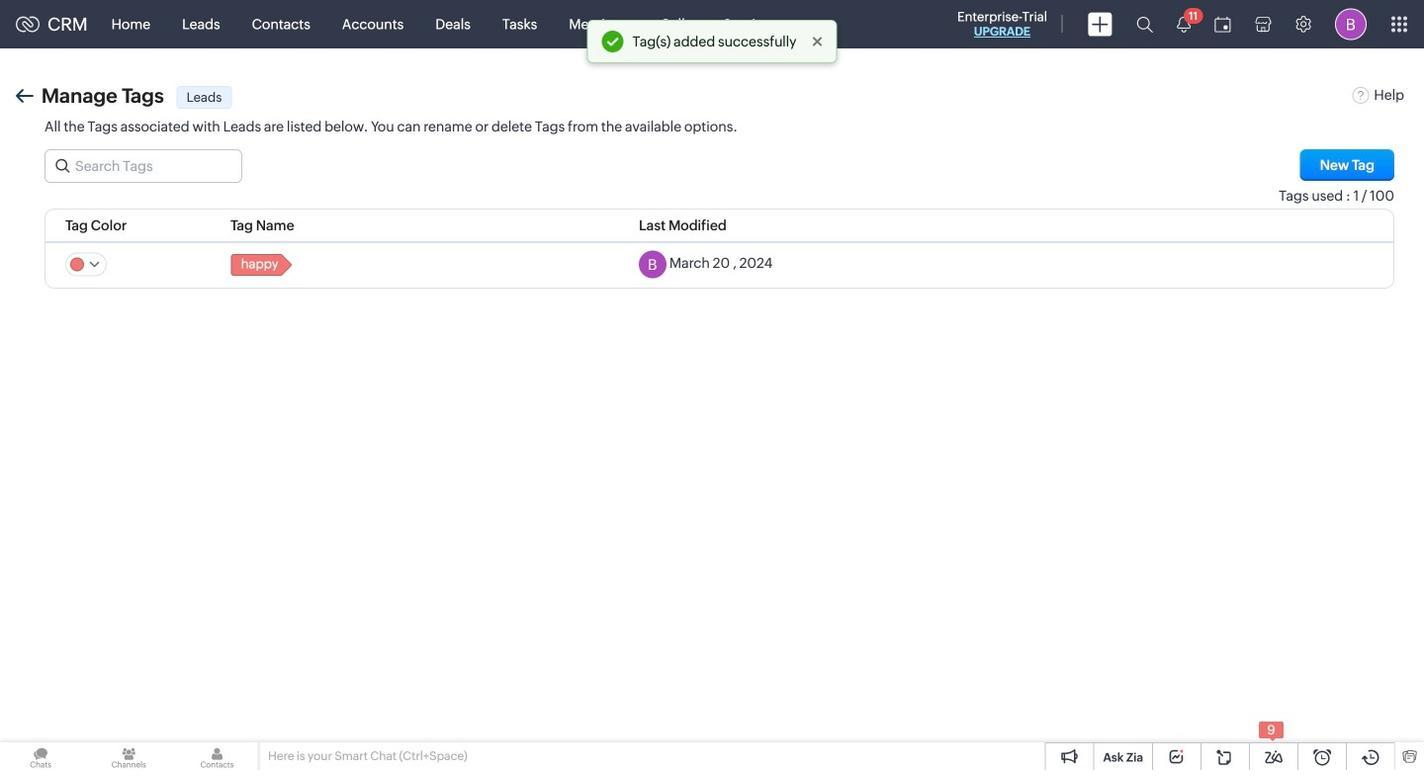 Task type: locate. For each thing, give the bounding box(es) containing it.
profile image
[[1335, 8, 1367, 40]]

channels image
[[88, 743, 170, 771]]

Search Tags text field
[[46, 150, 241, 182]]

search image
[[1137, 16, 1153, 33]]



Task type: vqa. For each thing, say whether or not it's contained in the screenshot.
field
no



Task type: describe. For each thing, give the bounding box(es) containing it.
logo image
[[16, 16, 40, 32]]

Other Modules field
[[794, 8, 836, 40]]

chats image
[[0, 743, 81, 771]]

calendar image
[[1215, 16, 1232, 32]]

signals element
[[1165, 0, 1203, 48]]

profile element
[[1324, 0, 1379, 48]]

search element
[[1125, 0, 1165, 48]]

create menu element
[[1076, 0, 1125, 48]]

contacts image
[[176, 743, 258, 771]]

create menu image
[[1088, 12, 1113, 36]]



